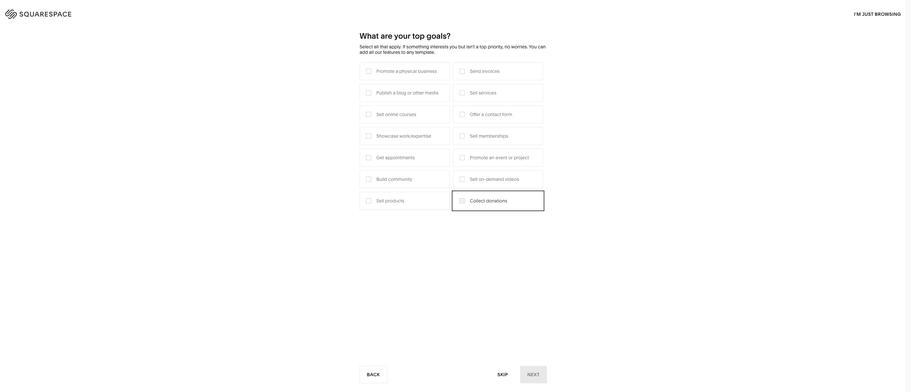 Task type: vqa. For each thing, say whether or not it's contained in the screenshot.
Fitness
yes



Task type: locate. For each thing, give the bounding box(es) containing it.
a for promote a physical business
[[396, 68, 398, 74]]

other
[[413, 90, 424, 96]]

all left our
[[369, 49, 374, 55]]

publish a blog or other media
[[376, 90, 439, 96]]

sell left online at the left of page
[[376, 111, 384, 117]]

a
[[476, 44, 479, 50], [396, 68, 398, 74], [393, 90, 396, 96], [482, 111, 484, 117]]

i'm just browsing link
[[854, 5, 901, 23]]

promote left an
[[470, 155, 488, 161]]

properties
[[417, 138, 439, 144]]

restaurants
[[389, 99, 414, 105]]

& right the nature
[[472, 99, 475, 105]]

& for animals
[[472, 99, 475, 105]]

showcase
[[376, 133, 398, 139]]

top right isn't
[[480, 44, 487, 50]]

all
[[374, 44, 379, 50], [369, 49, 374, 55]]

& right estate
[[413, 138, 416, 144]]

log             in link
[[882, 10, 898, 16]]

0 horizontal spatial or
[[408, 90, 412, 96]]

promote
[[376, 68, 395, 74], [470, 155, 488, 161]]

animals
[[476, 99, 493, 105]]

home & decor
[[457, 90, 488, 95]]

1 vertical spatial promote
[[470, 155, 488, 161]]

if
[[403, 44, 405, 50]]

sell left the on-
[[470, 176, 478, 182]]

priority,
[[488, 44, 504, 50]]

sell for sell products
[[376, 198, 384, 204]]

invoices
[[482, 68, 500, 74]]

decor
[[475, 90, 488, 95]]

promote a physical business
[[376, 68, 437, 74]]

media & podcasts link
[[389, 109, 433, 115]]

offer
[[470, 111, 480, 117]]

donations
[[486, 198, 507, 204]]

back button
[[360, 366, 388, 384]]

or right event
[[509, 155, 513, 161]]

goals?
[[427, 31, 451, 41]]

or right the blog
[[408, 90, 412, 96]]

a left the blog
[[393, 90, 396, 96]]

fitness link
[[457, 109, 478, 115]]

you
[[450, 44, 457, 50]]

& right media
[[403, 109, 406, 115]]

& for non-
[[347, 119, 349, 124]]

an
[[489, 155, 495, 161]]

community
[[388, 176, 412, 182]]

skip
[[498, 372, 508, 378]]

log
[[882, 10, 892, 16]]

that
[[380, 44, 388, 50]]

media & podcasts
[[389, 109, 427, 115]]

sell up nature & animals
[[470, 90, 478, 96]]

&
[[471, 90, 474, 95], [472, 99, 475, 105], [403, 109, 406, 115], [347, 119, 349, 124], [413, 138, 416, 144]]

offer a contact form
[[470, 111, 512, 117]]

you
[[529, 44, 537, 50]]

to
[[401, 49, 406, 55]]

courses
[[399, 111, 416, 117]]

sell left products
[[376, 198, 384, 204]]

a right offer
[[482, 111, 484, 117]]

1 vertical spatial or
[[509, 155, 513, 161]]

real estate & properties link
[[389, 138, 446, 144]]

next
[[527, 372, 540, 378]]

your
[[394, 31, 411, 41]]

send invoices
[[470, 68, 500, 74]]

online
[[385, 111, 398, 117]]

0 horizontal spatial promote
[[376, 68, 395, 74]]

& left non-
[[347, 119, 349, 124]]

in
[[893, 10, 898, 16]]

media
[[425, 90, 439, 96]]

sell products
[[376, 198, 404, 204]]

worries.
[[511, 44, 528, 50]]

log             in
[[882, 10, 898, 16]]

0 vertical spatial top
[[412, 31, 425, 41]]

sell services
[[470, 90, 496, 96]]

real
[[389, 138, 398, 144]]

& right home
[[471, 90, 474, 95]]

i'm just browsing
[[854, 11, 901, 17]]

1 vertical spatial top
[[480, 44, 487, 50]]

0 vertical spatial or
[[408, 90, 412, 96]]

squarespace logo link
[[13, 7, 190, 18]]

no
[[505, 44, 510, 50]]

build
[[376, 176, 387, 182]]

1 horizontal spatial top
[[480, 44, 487, 50]]

fitness
[[457, 109, 472, 115]]

a left physical
[[396, 68, 398, 74]]

a right isn't
[[476, 44, 479, 50]]

events link
[[389, 119, 409, 124]]

interests
[[430, 44, 449, 50]]

1 horizontal spatial or
[[509, 155, 513, 161]]

get
[[376, 155, 384, 161]]

business
[[418, 68, 437, 74]]

showcase work/expertise
[[376, 133, 431, 139]]

sell left memberships
[[470, 133, 478, 139]]

promote for promote a physical business
[[376, 68, 395, 74]]

top
[[412, 31, 425, 41], [480, 44, 487, 50]]

services
[[479, 90, 496, 96]]

0 horizontal spatial top
[[412, 31, 425, 41]]

sell
[[470, 90, 478, 96], [376, 111, 384, 117], [470, 133, 478, 139], [470, 176, 478, 182], [376, 198, 384, 204]]

send
[[470, 68, 481, 74]]

sell for sell on-demand videos
[[470, 176, 478, 182]]

contact
[[485, 111, 501, 117]]

1 horizontal spatial promote
[[470, 155, 488, 161]]

or
[[408, 90, 412, 96], [509, 155, 513, 161]]

0 vertical spatial promote
[[376, 68, 395, 74]]

non-
[[351, 119, 361, 124]]

next button
[[520, 366, 547, 384]]

promote for promote an event or project
[[470, 155, 488, 161]]

top up something
[[412, 31, 425, 41]]

event
[[496, 155, 507, 161]]

promote down features
[[376, 68, 395, 74]]

project
[[514, 155, 529, 161]]

travel
[[389, 90, 401, 95]]

community & non-profits
[[321, 119, 375, 124]]



Task type: describe. For each thing, give the bounding box(es) containing it.
what
[[360, 31, 379, 41]]

a for offer a contact form
[[482, 111, 484, 117]]

nature
[[457, 99, 471, 105]]

podcasts
[[407, 109, 427, 115]]

memberships
[[479, 133, 508, 139]]

sell for sell memberships
[[470, 133, 478, 139]]

a inside what are your top goals? select all that apply. if something interests you but isn't a top priority, no worries. you can add all our features to any template.
[[476, 44, 479, 50]]

sell on-demand videos
[[470, 176, 519, 182]]

nature & animals
[[457, 99, 493, 105]]

community & non-profits link
[[321, 119, 381, 124]]

demand
[[486, 176, 504, 182]]

professional
[[321, 99, 347, 105]]

work/expertise
[[399, 133, 431, 139]]

apply.
[[389, 44, 402, 50]]

sell memberships
[[470, 133, 508, 139]]

squarespace logo image
[[13, 7, 88, 18]]

sell online courses
[[376, 111, 416, 117]]

events
[[389, 119, 403, 124]]

profits
[[361, 119, 375, 124]]

form
[[502, 111, 512, 117]]

skip button
[[491, 366, 515, 384]]

collect donations
[[470, 198, 507, 204]]

template.
[[415, 49, 435, 55]]

estate
[[399, 138, 412, 144]]

dario image
[[370, 221, 537, 392]]

are
[[381, 31, 393, 41]]

can
[[538, 44, 546, 50]]

something
[[407, 44, 429, 50]]

professional services link
[[321, 99, 372, 105]]

nature & animals link
[[457, 99, 500, 105]]

or for blog
[[408, 90, 412, 96]]

isn't
[[467, 44, 475, 50]]

build community
[[376, 176, 412, 182]]

home & decor link
[[457, 90, 494, 95]]

collect
[[470, 198, 485, 204]]

promote an event or project
[[470, 155, 529, 161]]

products
[[385, 198, 404, 204]]

professional services
[[321, 99, 366, 105]]

services
[[348, 99, 366, 105]]

blog
[[397, 90, 406, 96]]

all left that
[[374, 44, 379, 50]]

& for decor
[[471, 90, 474, 95]]

i'm
[[854, 11, 861, 17]]

any
[[407, 49, 414, 55]]

sell for sell services
[[470, 90, 478, 96]]

just
[[862, 11, 874, 17]]

or for event
[[509, 155, 513, 161]]

dario element
[[370, 221, 537, 392]]

travel link
[[389, 90, 408, 95]]

but
[[458, 44, 465, 50]]

physical
[[399, 68, 417, 74]]

& for podcasts
[[403, 109, 406, 115]]

weddings
[[389, 128, 410, 134]]

get appointments
[[376, 155, 415, 161]]

add
[[360, 49, 368, 55]]

our
[[375, 49, 382, 55]]

videos
[[505, 176, 519, 182]]

real estate & properties
[[389, 138, 439, 144]]

publish
[[376, 90, 392, 96]]

back
[[367, 372, 380, 378]]

what are your top goals? select all that apply. if something interests you but isn't a top priority, no worries. you can add all our features to any template.
[[360, 31, 546, 55]]

browsing
[[875, 11, 901, 17]]

features
[[383, 49, 400, 55]]

sell for sell online courses
[[376, 111, 384, 117]]

appointments
[[385, 155, 415, 161]]

a for publish a blog or other media
[[393, 90, 396, 96]]



